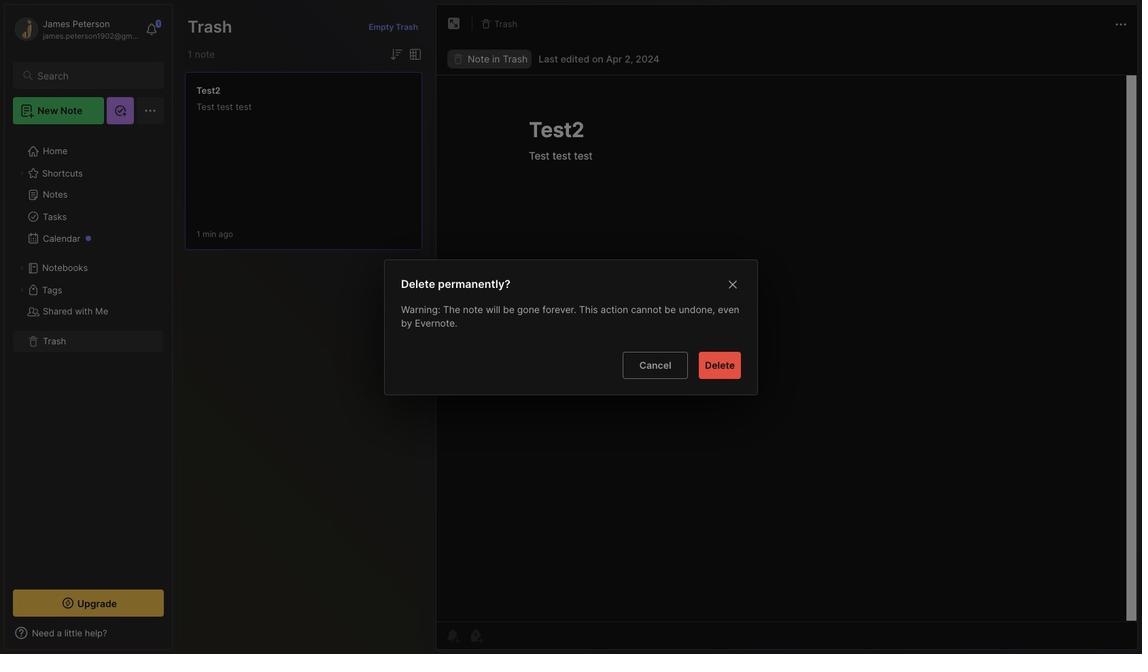 Task type: vqa. For each thing, say whether or not it's contained in the screenshot.
Search text field
yes



Task type: locate. For each thing, give the bounding box(es) containing it.
expand notebooks image
[[18, 265, 26, 273]]

None search field
[[37, 67, 152, 84]]

add tag image
[[468, 628, 484, 645]]

add a reminder image
[[445, 628, 461, 645]]

close image
[[725, 277, 741, 293]]

Search text field
[[37, 69, 152, 82]]

tree
[[5, 133, 172, 578]]



Task type: describe. For each thing, give the bounding box(es) containing it.
expand note image
[[446, 16, 462, 32]]

main element
[[0, 0, 177, 655]]

none search field inside main element
[[37, 67, 152, 84]]

expand tags image
[[18, 286, 26, 294]]

note window element
[[436, 4, 1138, 651]]

Note Editor text field
[[437, 75, 1138, 622]]

tree inside main element
[[5, 133, 172, 578]]



